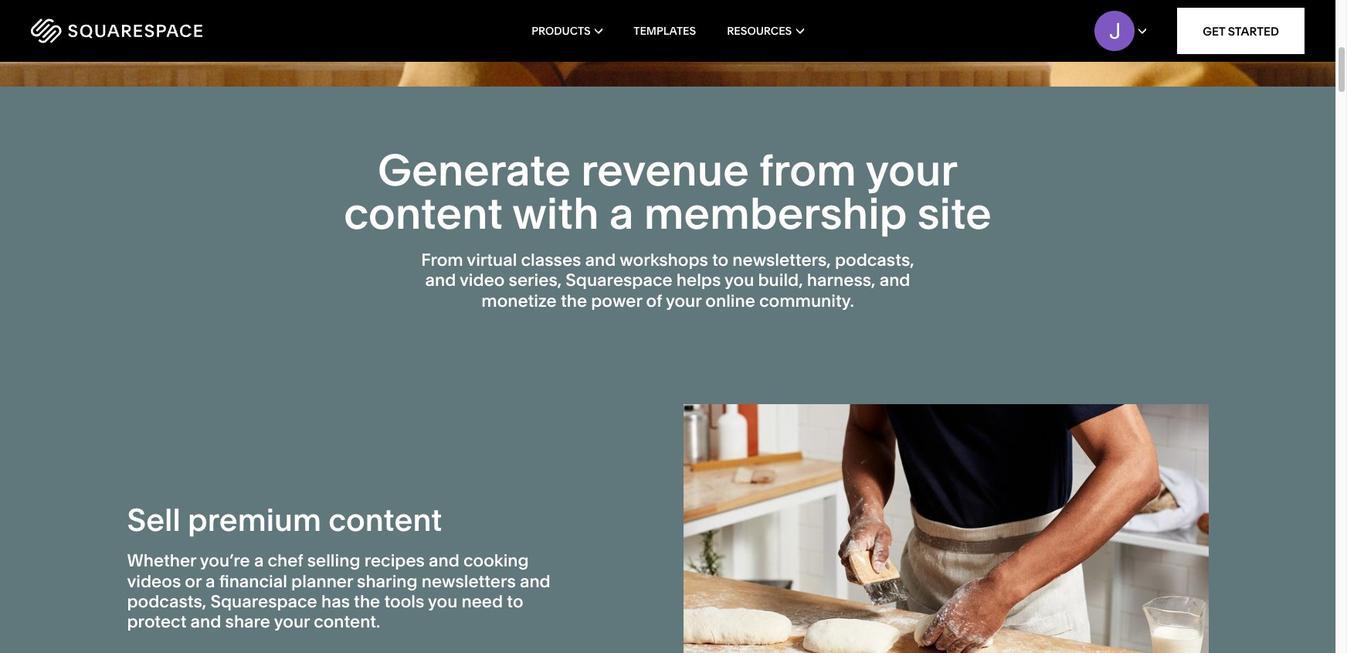 Task type: vqa. For each thing, say whether or not it's contained in the screenshot.
Crosby image at the bottom
no



Task type: locate. For each thing, give the bounding box(es) containing it.
content up recipes
[[329, 501, 442, 539]]

squarespace logo image
[[31, 19, 202, 43]]

the
[[561, 290, 587, 311], [354, 591, 380, 612]]

you
[[725, 270, 755, 291], [428, 591, 458, 612]]

you inside from virtual classes and workshops to newsletters, podcasts, and video series, squarespace helps you build, harness, and monetize the power of your online community.
[[725, 270, 755, 291]]

community.
[[760, 290, 854, 311]]

podcasts, inside whether you're a chef selling recipes and cooking videos or a financial planner sharing newsletters and podcasts, squarespace has the tools you need to protect and share your content.
[[127, 591, 207, 612]]

generate revenue from your content with a membership site
[[344, 144, 992, 240]]

you right tools
[[428, 591, 458, 612]]

1 vertical spatial you
[[428, 591, 458, 612]]

premium
[[188, 501, 321, 539]]

1 vertical spatial content
[[329, 501, 442, 539]]

sell
[[127, 501, 181, 539]]

harness,
[[807, 270, 876, 291]]

a left chef
[[254, 550, 264, 571]]

content up the from
[[344, 187, 503, 240]]

0 vertical spatial your
[[866, 144, 958, 196]]

and
[[585, 250, 616, 270], [425, 270, 456, 291], [880, 270, 911, 291], [429, 550, 460, 571], [520, 571, 551, 592], [191, 612, 221, 632]]

series,
[[509, 270, 562, 291]]

has
[[321, 591, 350, 612]]

cooking
[[464, 550, 529, 571]]

1 horizontal spatial to
[[713, 250, 729, 270]]

your inside from virtual classes and workshops to newsletters, podcasts, and video series, squarespace helps you build, harness, and monetize the power of your online community.
[[666, 290, 702, 311]]

workshops
[[620, 250, 709, 270]]

your
[[866, 144, 958, 196], [666, 290, 702, 311], [274, 612, 310, 632]]

membership
[[644, 187, 908, 240]]

1 vertical spatial to
[[507, 591, 524, 612]]

a inside generate revenue from your content with a membership site
[[610, 187, 634, 240]]

0 horizontal spatial to
[[507, 591, 524, 612]]

to up online
[[713, 250, 729, 270]]

of
[[646, 290, 662, 311]]

classes
[[521, 250, 581, 270]]

with
[[513, 187, 600, 240]]

0 vertical spatial squarespace
[[566, 270, 673, 291]]

you inside whether you're a chef selling recipes and cooking videos or a financial planner sharing newsletters and podcasts, squarespace has the tools you need to protect and share your content.
[[428, 591, 458, 612]]

content.
[[314, 612, 380, 632]]

1 vertical spatial podcasts,
[[127, 591, 207, 612]]

selling
[[307, 550, 361, 571]]

2 horizontal spatial a
[[610, 187, 634, 240]]

or
[[185, 571, 202, 592]]

0 vertical spatial podcasts,
[[835, 250, 915, 270]]

1 vertical spatial squarespace
[[211, 591, 317, 612]]

the inside from virtual classes and workshops to newsletters, podcasts, and video series, squarespace helps you build, harness, and monetize the power of your online community.
[[561, 290, 587, 311]]

2 horizontal spatial your
[[866, 144, 958, 196]]

1 horizontal spatial squarespace
[[566, 270, 673, 291]]

from
[[421, 250, 463, 270]]

0 vertical spatial you
[[725, 270, 755, 291]]

monetize
[[482, 290, 557, 311]]

content
[[344, 187, 503, 240], [329, 501, 442, 539]]

newsletters,
[[733, 250, 831, 270]]

to right "need"
[[507, 591, 524, 612]]

from virtual classes and workshops to newsletters, podcasts, and video series, squarespace helps you build, harness, and monetize the power of your online community.
[[421, 250, 915, 311]]

0 horizontal spatial your
[[274, 612, 310, 632]]

0 vertical spatial the
[[561, 290, 587, 311]]

financial
[[219, 571, 287, 592]]

2 vertical spatial your
[[274, 612, 310, 632]]

0 horizontal spatial squarespace
[[211, 591, 317, 612]]

site
[[918, 187, 992, 240]]

you're
[[200, 550, 250, 571]]

0 horizontal spatial the
[[354, 591, 380, 612]]

podcasts, inside from virtual classes and workshops to newsletters, podcasts, and video series, squarespace helps you build, harness, and monetize the power of your online community.
[[835, 250, 915, 270]]

and up power
[[585, 250, 616, 270]]

the left power
[[561, 290, 587, 311]]

a up workshops
[[610, 187, 634, 240]]

resources button
[[727, 0, 804, 62]]

0 horizontal spatial you
[[428, 591, 458, 612]]

squarespace
[[566, 270, 673, 291], [211, 591, 317, 612]]

0 vertical spatial content
[[344, 187, 503, 240]]

tools
[[384, 591, 424, 612]]

and left share at the left of the page
[[191, 612, 221, 632]]

0 horizontal spatial podcasts,
[[127, 591, 207, 612]]

online
[[706, 290, 756, 311]]

1 horizontal spatial podcasts,
[[835, 250, 915, 270]]

and right "need"
[[520, 571, 551, 592]]

1 horizontal spatial the
[[561, 290, 587, 311]]

get started
[[1203, 24, 1280, 38]]

1 horizontal spatial you
[[725, 270, 755, 291]]

a
[[610, 187, 634, 240], [254, 550, 264, 571], [206, 571, 215, 592]]

chef scoring bread dough image
[[684, 404, 1209, 653]]

the right has
[[354, 591, 380, 612]]

1 horizontal spatial your
[[666, 290, 702, 311]]

to
[[713, 250, 729, 270], [507, 591, 524, 612]]

from
[[759, 144, 857, 196]]

1 vertical spatial the
[[354, 591, 380, 612]]

squarespace inside from virtual classes and workshops to newsletters, podcasts, and video series, squarespace helps you build, harness, and monetize the power of your online community.
[[566, 270, 673, 291]]

newsletters
[[422, 571, 516, 592]]

podcasts,
[[835, 250, 915, 270], [127, 591, 207, 612]]

a right or
[[206, 571, 215, 592]]

products
[[532, 24, 591, 38]]

1 vertical spatial your
[[666, 290, 702, 311]]

0 vertical spatial to
[[713, 250, 729, 270]]

you right helps on the top right
[[725, 270, 755, 291]]

the inside whether you're a chef selling recipes and cooking videos or a financial planner sharing newsletters and podcasts, squarespace has the tools you need to protect and share your content.
[[354, 591, 380, 612]]

squarespace logo link
[[31, 19, 286, 43]]



Task type: describe. For each thing, give the bounding box(es) containing it.
to inside whether you're a chef selling recipes and cooking videos or a financial planner sharing newsletters and podcasts, squarespace has the tools you need to protect and share your content.
[[507, 591, 524, 612]]

helps
[[677, 270, 721, 291]]

content inside generate revenue from your content with a membership site
[[344, 187, 503, 240]]

sell premium content
[[127, 501, 442, 539]]

resources
[[727, 24, 792, 38]]

get
[[1203, 24, 1226, 38]]

0 horizontal spatial a
[[206, 571, 215, 592]]

build,
[[759, 270, 803, 291]]

1 horizontal spatial a
[[254, 550, 264, 571]]

need
[[462, 591, 503, 612]]

started
[[1229, 24, 1280, 38]]

get started link
[[1178, 8, 1305, 54]]

chef
[[268, 550, 303, 571]]

and left video
[[425, 270, 456, 291]]

whether you're a chef selling recipes and cooking videos or a financial planner sharing newsletters and podcasts, squarespace has the tools you need to protect and share your content.
[[127, 550, 551, 632]]

video
[[460, 270, 505, 291]]

recipes
[[365, 550, 425, 571]]

share
[[225, 612, 271, 632]]

revenue
[[581, 144, 749, 196]]

virtual
[[467, 250, 517, 270]]

templates link
[[634, 0, 696, 62]]

your inside whether you're a chef selling recipes and cooking videos or a financial planner sharing newsletters and podcasts, squarespace has the tools you need to protect and share your content.
[[274, 612, 310, 632]]

and right "harness,"
[[880, 270, 911, 291]]

templates
[[634, 24, 696, 38]]

whether
[[127, 550, 196, 571]]

videos
[[127, 571, 181, 592]]

protect
[[127, 612, 187, 632]]

and right recipes
[[429, 550, 460, 571]]

products button
[[532, 0, 603, 62]]

sharing
[[357, 571, 418, 592]]

generate
[[378, 144, 571, 196]]

power
[[591, 290, 643, 311]]

to inside from virtual classes and workshops to newsletters, podcasts, and video series, squarespace helps you build, harness, and monetize the power of your online community.
[[713, 250, 729, 270]]

planner
[[291, 571, 353, 592]]

squarespace inside whether you're a chef selling recipes and cooking videos or a financial planner sharing newsletters and podcasts, squarespace has the tools you need to protect and share your content.
[[211, 591, 317, 612]]

your inside generate revenue from your content with a membership site
[[866, 144, 958, 196]]



